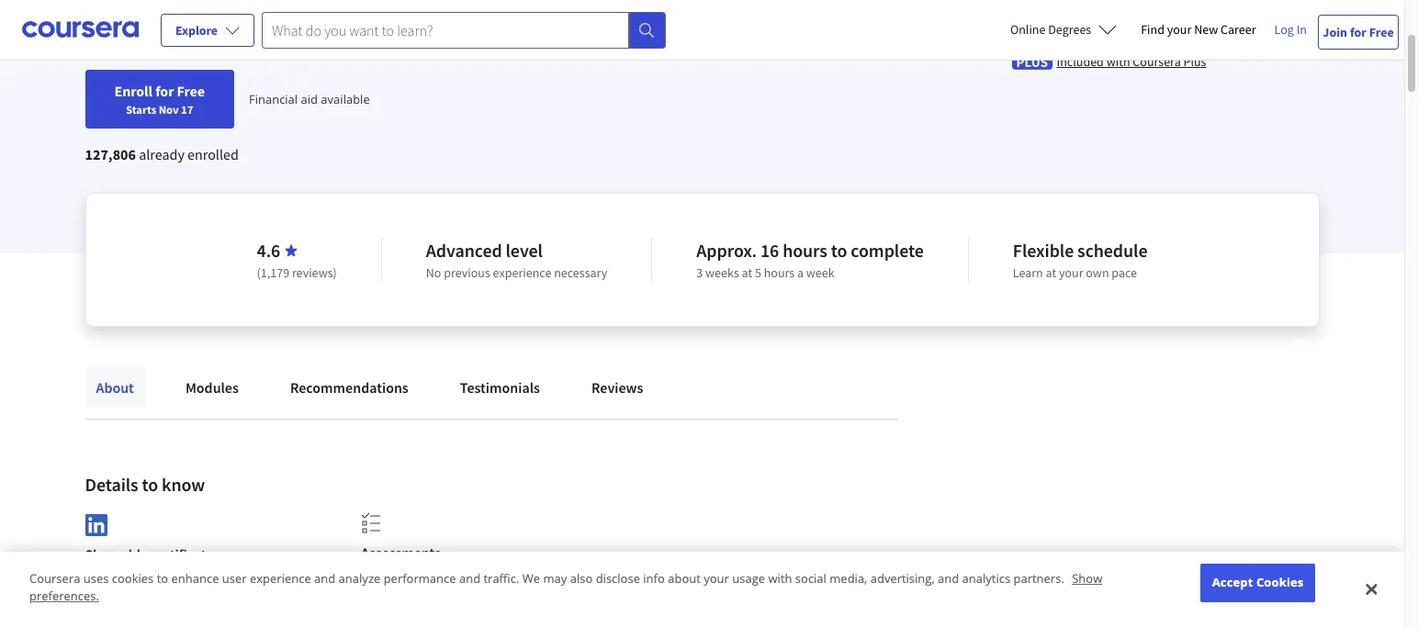 Task type: describe. For each thing, give the bounding box(es) containing it.
127,806 already enrolled
[[85, 145, 239, 164]]

be
[[518, 20, 533, 39]]

weeks
[[706, 265, 740, 281]]

your down shareable certificate
[[123, 574, 147, 591]]

included with coursera plus link
[[1057, 52, 1207, 70]]

available for financial aid available
[[321, 91, 370, 108]]

necessary
[[554, 265, 608, 281]]

uses
[[83, 571, 109, 587]]

1 vertical spatial experience
[[250, 571, 311, 587]]

3
[[697, 265, 703, 281]]

to down shareable certificate
[[157, 571, 168, 587]]

pace
[[1112, 265, 1138, 281]]

more
[[1253, 6, 1282, 23]]

han
[[1175, 4, 1200, 23]]

schedule
[[1078, 239, 1148, 262]]

log
[[1275, 21, 1295, 38]]

free for enroll
[[177, 82, 205, 100]]

0 vertical spatial may
[[465, 20, 491, 39]]

accept cookies
[[1213, 574, 1304, 591]]

learn
[[1014, 265, 1044, 281]]

financial aid available
[[249, 91, 370, 108]]

certificate
[[151, 546, 213, 564]]

modules
[[186, 379, 239, 397]]

know
[[162, 473, 205, 496]]

traffic.
[[484, 571, 520, 587]]

about
[[668, 571, 701, 587]]

add
[[85, 574, 106, 591]]

own
[[1087, 265, 1110, 281]]

accept
[[1213, 574, 1254, 591]]

14
[[361, 573, 374, 589]]

coursera uses cookies to enhance user experience and analyze performance and traffic. we may also disclose info about your usage with social media, advertising, and analytics partners.
[[29, 571, 1068, 587]]

online degrees
[[1011, 21, 1092, 38]]

at inside flexible schedule learn at your own pace
[[1046, 265, 1057, 281]]

1 vertical spatial hours
[[764, 265, 795, 281]]

some content may not be translated
[[376, 20, 599, 39]]

log in link
[[1266, 18, 1317, 40]]

included
[[1057, 53, 1105, 69]]

previous
[[444, 265, 491, 281]]

enhance
[[171, 571, 219, 587]]

14 quizzes
[[361, 573, 416, 589]]

shareable
[[85, 546, 148, 564]]

coursera plus image
[[1013, 55, 1054, 69]]

show preferences. link
[[29, 571, 1103, 605]]

1 and from the left
[[314, 571, 336, 587]]

advanced level no previous experience necessary
[[426, 239, 608, 281]]

join
[[1324, 23, 1348, 40]]

recommendations
[[290, 379, 409, 397]]

modules link
[[175, 368, 250, 408]]

flexible
[[1014, 239, 1075, 262]]

16
[[761, 239, 780, 262]]

quizzes
[[376, 573, 416, 589]]

1 vertical spatial with
[[769, 571, 793, 587]]

available for 8 languages available
[[306, 20, 361, 39]]

approx.
[[697, 239, 757, 262]]

han smit image
[[1016, 0, 1044, 27]]

some
[[376, 20, 411, 39]]

17
[[181, 102, 193, 117]]

online degrees button
[[996, 9, 1132, 50]]

to right uses
[[109, 574, 120, 591]]

coursera image
[[22, 15, 139, 44]]

(1,179
[[257, 265, 290, 281]]

taught
[[111, 20, 153, 39]]

free for join
[[1370, 23, 1395, 40]]

approx. 16 hours to complete 3 weeks at 5 hours a week
[[697, 239, 924, 281]]

plus
[[1184, 53, 1207, 69]]

8 languages available
[[231, 20, 361, 39]]

with inside included with coursera plus link
[[1107, 53, 1131, 69]]

for for join
[[1351, 23, 1367, 40]]

reviews)
[[292, 265, 337, 281]]

find
[[1142, 21, 1165, 38]]

linkedin
[[150, 574, 196, 591]]

also
[[570, 571, 593, 587]]

partners.
[[1014, 571, 1065, 587]]

analytics
[[963, 571, 1011, 587]]

aid
[[301, 91, 318, 108]]

english
[[171, 20, 216, 39]]

nov
[[159, 102, 179, 117]]

8
[[231, 20, 238, 39]]

financial aid available button
[[249, 91, 370, 108]]

show preferences.
[[29, 571, 1103, 605]]

3 and from the left
[[938, 571, 960, 587]]

join for free link
[[1319, 14, 1400, 49]]



Task type: locate. For each thing, give the bounding box(es) containing it.
0 horizontal spatial with
[[769, 571, 793, 587]]

your left own
[[1060, 265, 1084, 281]]

at left 5
[[742, 265, 753, 281]]

with
[[1107, 53, 1131, 69], [769, 571, 793, 587]]

1 horizontal spatial at
[[1046, 265, 1057, 281]]

a
[[798, 265, 804, 281]]

0 vertical spatial hours
[[783, 239, 828, 262]]

your right find
[[1168, 21, 1192, 38]]

reviews link
[[581, 368, 655, 408]]

explore
[[176, 22, 218, 39]]

info
[[644, 571, 665, 587]]

0 horizontal spatial at
[[742, 265, 753, 281]]

1 vertical spatial coursera
[[29, 571, 80, 587]]

free right join
[[1370, 23, 1395, 40]]

assessments
[[361, 544, 441, 562]]

5
[[755, 265, 762, 281]]

details
[[85, 473, 138, 496]]

0 horizontal spatial for
[[155, 82, 174, 100]]

1 vertical spatial available
[[321, 91, 370, 108]]

we
[[523, 571, 540, 587]]

1 horizontal spatial free
[[1370, 23, 1395, 40]]

content
[[414, 20, 462, 39]]

may right we
[[544, 571, 567, 587]]

social
[[796, 571, 827, 587]]

at right learn
[[1046, 265, 1057, 281]]

0 vertical spatial experience
[[493, 265, 552, 281]]

2 at from the left
[[1046, 265, 1057, 281]]

performance
[[384, 571, 456, 587]]

experience right user
[[250, 571, 311, 587]]

1 vertical spatial free
[[177, 82, 205, 100]]

free inside enroll for free starts nov 17
[[177, 82, 205, 100]]

0 vertical spatial free
[[1370, 23, 1395, 40]]

career
[[1221, 21, 1257, 38]]

0 vertical spatial coursera
[[1133, 53, 1182, 69]]

taught in english
[[111, 20, 216, 39]]

for
[[1351, 23, 1367, 40], [155, 82, 174, 100]]

and left analyze
[[314, 571, 336, 587]]

for right join
[[1351, 23, 1367, 40]]

experience
[[493, 265, 552, 281], [250, 571, 311, 587]]

instructors: han smit +4 more
[[1100, 4, 1282, 23]]

profile
[[199, 574, 234, 591]]

nishad matawlie image
[[1060, 0, 1088, 27]]

1 horizontal spatial experience
[[493, 265, 552, 281]]

find your new career link
[[1132, 18, 1266, 41]]

user
[[222, 571, 247, 587]]

free up '17'
[[177, 82, 205, 100]]

1 at from the left
[[742, 265, 753, 281]]

level
[[506, 239, 543, 262]]

with right included
[[1107, 53, 1131, 69]]

testimonials link
[[449, 368, 551, 408]]

available right the aid
[[321, 91, 370, 108]]

starts
[[126, 102, 156, 117]]

add to your linkedin profile
[[85, 574, 234, 591]]

to inside approx. 16 hours to complete 3 weeks at 5 hours a week
[[831, 239, 848, 262]]

week
[[807, 265, 835, 281]]

at
[[742, 265, 753, 281], [1046, 265, 1057, 281]]

127,806
[[85, 145, 136, 164]]

about
[[96, 379, 134, 397]]

for for enroll
[[155, 82, 174, 100]]

may
[[465, 20, 491, 39], [544, 571, 567, 587]]

your inside "link"
[[1168, 21, 1192, 38]]

1 vertical spatial may
[[544, 571, 567, 587]]

1 horizontal spatial may
[[544, 571, 567, 587]]

your inside flexible schedule learn at your own pace
[[1060, 265, 1084, 281]]

1 horizontal spatial with
[[1107, 53, 1131, 69]]

to
[[831, 239, 848, 262], [142, 473, 158, 496], [157, 571, 168, 587], [109, 574, 120, 591]]

show
[[1073, 571, 1103, 587]]

available left "some"
[[306, 20, 361, 39]]

dyaran bansraj image
[[1038, 0, 1066, 27]]

0 horizontal spatial may
[[465, 20, 491, 39]]

log in
[[1275, 21, 1308, 38]]

None search field
[[262, 11, 666, 48]]

to left know
[[142, 473, 158, 496]]

degrees
[[1049, 21, 1092, 38]]

0 horizontal spatial experience
[[250, 571, 311, 587]]

explore button
[[161, 14, 255, 47]]

for up nov
[[155, 82, 174, 100]]

coursera up preferences.
[[29, 571, 80, 587]]

and left the analytics
[[938, 571, 960, 587]]

advanced
[[426, 239, 502, 262]]

experience inside "advanced level no previous experience necessary"
[[493, 265, 552, 281]]

new
[[1195, 21, 1219, 38]]

for inside enroll for free starts nov 17
[[155, 82, 174, 100]]

about link
[[85, 368, 145, 408]]

hours up a
[[783, 239, 828, 262]]

1 horizontal spatial coursera
[[1133, 53, 1182, 69]]

online
[[1011, 21, 1046, 38]]

2 and from the left
[[459, 571, 481, 587]]

join for free
[[1324, 23, 1395, 40]]

What do you want to learn? text field
[[262, 11, 630, 48]]

4.6
[[257, 239, 281, 262]]

1 horizontal spatial and
[[459, 571, 481, 587]]

free
[[1370, 23, 1395, 40], [177, 82, 205, 100]]

enroll for free starts nov 17
[[114, 82, 205, 117]]

at inside approx. 16 hours to complete 3 weeks at 5 hours a week
[[742, 265, 753, 281]]

for inside join for free link
[[1351, 23, 1367, 40]]

complete
[[851, 239, 924, 262]]

usage
[[733, 571, 766, 587]]

details to know
[[85, 473, 205, 496]]

coursera down find
[[1133, 53, 1182, 69]]

2 horizontal spatial and
[[938, 571, 960, 587]]

may left not
[[465, 20, 491, 39]]

testimonials
[[460, 379, 540, 397]]

to up week
[[831, 239, 848, 262]]

0 horizontal spatial coursera
[[29, 571, 80, 587]]

recommendations link
[[279, 368, 420, 408]]

0 vertical spatial available
[[306, 20, 361, 39]]

hours
[[783, 239, 828, 262], [764, 265, 795, 281]]

translated
[[536, 20, 599, 39]]

0 vertical spatial for
[[1351, 23, 1367, 40]]

1 vertical spatial for
[[155, 82, 174, 100]]

hours right 5
[[764, 265, 795, 281]]

available inside button
[[306, 20, 361, 39]]

shareable certificate
[[85, 546, 213, 564]]

+4
[[1237, 6, 1250, 23]]

financial
[[249, 91, 298, 108]]

with left the social
[[769, 571, 793, 587]]

in
[[156, 20, 168, 39]]

available
[[306, 20, 361, 39], [321, 91, 370, 108]]

enrolled
[[188, 145, 239, 164]]

find your new career
[[1142, 21, 1257, 38]]

disclose
[[596, 571, 641, 587]]

1 horizontal spatial for
[[1351, 23, 1367, 40]]

cookies
[[1257, 574, 1304, 591]]

enroll
[[114, 82, 153, 100]]

0 vertical spatial with
[[1107, 53, 1131, 69]]

+4 more button
[[1237, 5, 1282, 23]]

no
[[426, 265, 442, 281]]

advertising,
[[871, 571, 935, 587]]

your right about
[[704, 571, 730, 587]]

cookies
[[112, 571, 154, 587]]

flexible schedule learn at your own pace
[[1014, 239, 1148, 281]]

8 languages available button
[[231, 18, 361, 40]]

included with coursera plus
[[1057, 53, 1207, 69]]

languages
[[241, 20, 303, 39]]

0 horizontal spatial and
[[314, 571, 336, 587]]

experience down level
[[493, 265, 552, 281]]

0 horizontal spatial free
[[177, 82, 205, 100]]

already
[[139, 145, 185, 164]]

and left traffic.
[[459, 571, 481, 587]]



Task type: vqa. For each thing, say whether or not it's contained in the screenshot.
leftmost the such
no



